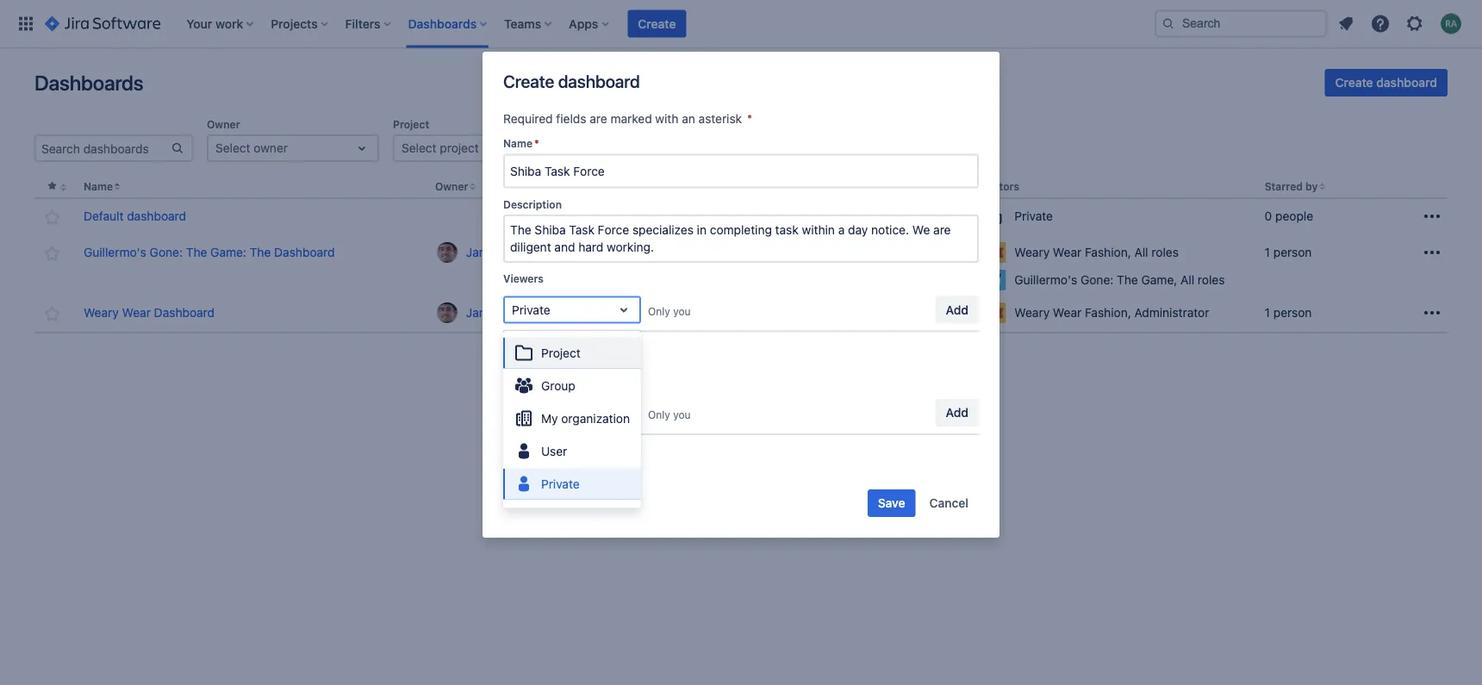 Task type: vqa. For each thing, say whether or not it's contained in the screenshot.
the right the name
yes



Task type: describe. For each thing, give the bounding box(es) containing it.
weary for weary wear fashion, all roles
[[1015, 245, 1050, 260]]

2 horizontal spatial open image
[[614, 402, 634, 423]]

starred
[[1265, 181, 1303, 193]]

by
[[1306, 181, 1318, 193]]

required
[[503, 112, 553, 126]]

wear for weary wear fashion, administrator
[[1053, 306, 1082, 320]]

name *
[[503, 137, 539, 150]]

2 horizontal spatial create
[[1336, 75, 1374, 90]]

select owner
[[215, 141, 288, 155]]

viewers inside dashboards details element
[[702, 181, 743, 193]]

0 horizontal spatial roles
[[1152, 245, 1179, 260]]

save
[[878, 496, 905, 510]]

organization
[[561, 411, 630, 425]]

dashboard inside button
[[1377, 75, 1438, 90]]

0 horizontal spatial project
[[393, 118, 429, 130]]

open image for owner
[[352, 138, 372, 159]]

default dashboard link
[[84, 208, 186, 225]]

gone: for game,
[[1081, 273, 1114, 287]]

weary for weary wear dashboard
[[84, 306, 119, 320]]

open image for private
[[614, 299, 634, 320]]

you for editors
[[673, 409, 691, 421]]

public
[[733, 209, 768, 223]]

project
[[440, 141, 479, 155]]

only you for viewers
[[648, 306, 691, 318]]

peterson
[[773, 245, 822, 260]]

administrator
[[1135, 306, 1210, 320]]

0 horizontal spatial viewers
[[503, 273, 544, 285]]

0 vertical spatial dashboard
[[274, 245, 335, 260]]

create inside primary "element"
[[638, 16, 676, 31]]

create dashboard button
[[1325, 69, 1448, 97]]

0 horizontal spatial create dashboard
[[503, 71, 640, 91]]

1 vertical spatial project
[[541, 346, 581, 360]]

guillermo's for guillermo's gone: the game: the dashboard
[[84, 245, 146, 260]]

1 horizontal spatial all
[[1181, 273, 1195, 287]]

guillermo's gone: the game, all roles
[[1015, 273, 1225, 287]]

0 horizontal spatial dashboard
[[154, 306, 215, 320]]

select for select project
[[402, 141, 437, 155]]

only for editors
[[648, 409, 670, 421]]

1 for weary wear dashboard
[[1265, 306, 1270, 320]]

weary wear fashion, administrator
[[1015, 306, 1210, 320]]

owner inside dashboards details element
[[435, 181, 468, 193]]

1 horizontal spatial dashboard
[[558, 71, 640, 91]]

an
[[682, 112, 695, 126]]

starred by button
[[1265, 181, 1318, 193]]

are
[[590, 112, 607, 126]]

fashion, for administrator
[[1085, 306, 1131, 320]]

my
[[541, 411, 558, 425]]

fields
[[556, 112, 587, 126]]

Search field
[[1155, 10, 1327, 37]]

0 horizontal spatial editors
[[503, 376, 539, 388]]

0 horizontal spatial owner
[[207, 118, 240, 130]]

owner button
[[435, 181, 468, 193]]

create button
[[628, 10, 686, 37]]



Task type: locate. For each thing, give the bounding box(es) containing it.
you for viewers
[[673, 306, 691, 318]]

0
[[1265, 209, 1272, 223]]

2 only from the top
[[648, 409, 670, 421]]

0 vertical spatial add
[[946, 303, 969, 317]]

add button
[[936, 296, 979, 324], [936, 399, 979, 427]]

private
[[1015, 209, 1053, 223], [512, 303, 550, 317], [534, 345, 573, 359], [540, 406, 578, 420], [534, 448, 573, 462], [541, 477, 580, 491]]

create dashboard inside button
[[1336, 75, 1438, 90]]

create
[[638, 16, 676, 31], [503, 71, 554, 91], [1336, 75, 1374, 90]]

open image down 'required'
[[538, 138, 559, 159]]

0 horizontal spatial create
[[503, 71, 554, 91]]

select for select group
[[588, 141, 623, 155]]

open image left the select project
[[352, 138, 372, 159]]

1 vertical spatial dashboard
[[154, 306, 215, 320]]

0 vertical spatial editors
[[984, 181, 1020, 193]]

only you
[[648, 306, 691, 318], [648, 409, 691, 421]]

weary
[[1015, 245, 1050, 260], [84, 306, 119, 320], [1015, 306, 1050, 320]]

the left game,
[[1117, 273, 1138, 287]]

*
[[747, 112, 753, 126], [534, 137, 539, 150]]

description
[[503, 198, 562, 210]]

wear
[[1053, 245, 1082, 260], [122, 306, 151, 320], [1053, 306, 1082, 320]]

1 vertical spatial person
[[1274, 306, 1312, 320]]

gone: for game:
[[150, 245, 183, 260]]

the for guillermo's gone: the game: the dashboard
[[186, 245, 207, 260]]

add button for editors
[[936, 399, 979, 427]]

person for weary wear dashboard
[[1274, 306, 1312, 320]]

0 vertical spatial group
[[579, 118, 610, 130]]

1 vertical spatial only you
[[648, 409, 691, 421]]

search image
[[1162, 17, 1176, 31]]

1 1 from the top
[[1265, 245, 1270, 260]]

marked
[[611, 112, 652, 126]]

add for viewers
[[946, 303, 969, 317]]

weary for weary wear fashion, administrator
[[1015, 306, 1050, 320]]

owner
[[207, 118, 240, 130], [435, 181, 468, 193]]

1 horizontal spatial *
[[747, 112, 753, 126]]

wear up guillermo's gone: the game, all roles
[[1053, 245, 1082, 260]]

1 horizontal spatial open image
[[724, 138, 745, 159]]

save button
[[868, 490, 916, 517]]

Search dashboards text field
[[36, 136, 171, 160]]

owner
[[254, 141, 288, 155]]

dashboard right game:
[[274, 245, 335, 260]]

2 add from the top
[[946, 406, 969, 420]]

weary wear fashion, all roles
[[1015, 245, 1179, 260]]

select down are
[[588, 141, 623, 155]]

the right game:
[[250, 245, 271, 260]]

1 vertical spatial group
[[541, 378, 576, 393]]

1 vertical spatial gone:
[[1081, 273, 1114, 287]]

open image for project
[[538, 138, 559, 159]]

1 vertical spatial *
[[534, 137, 539, 150]]

the for guillermo's gone: the game, all roles
[[1117, 273, 1138, 287]]

0 vertical spatial roles
[[1152, 245, 1179, 260]]

weary wear dashboard link
[[84, 304, 215, 322]]

1 vertical spatial you
[[673, 409, 691, 421]]

1 person for weary wear dashboard
[[1265, 306, 1312, 320]]

0 horizontal spatial name
[[84, 181, 113, 193]]

1 add button from the top
[[936, 296, 979, 324]]

dashboard
[[558, 71, 640, 91], [1377, 75, 1438, 90], [127, 209, 186, 223]]

editors inside dashboards details element
[[984, 181, 1020, 193]]

1 person for guillermo's gone: the game: the dashboard
[[1265, 245, 1312, 260]]

people
[[1276, 209, 1314, 223]]

0 horizontal spatial select
[[215, 141, 250, 155]]

private inside dashboards details element
[[1015, 209, 1053, 223]]

create dashboard
[[503, 71, 640, 91], [1336, 75, 1438, 90]]

name
[[503, 137, 533, 150], [84, 181, 113, 193]]

0 horizontal spatial group
[[541, 378, 576, 393]]

1 horizontal spatial create dashboard
[[1336, 75, 1438, 90]]

1 fashion, from the top
[[1085, 245, 1131, 260]]

dashboard
[[274, 245, 335, 260], [154, 306, 215, 320]]

select for select owner
[[215, 141, 250, 155]]

open image right my
[[614, 402, 634, 423]]

roles up game,
[[1152, 245, 1179, 260]]

1 horizontal spatial group
[[579, 118, 610, 130]]

select group
[[588, 141, 659, 155]]

name inside dashboards details element
[[84, 181, 113, 193]]

wear for weary wear dashboard
[[122, 306, 151, 320]]

guillermo's for guillermo's gone: the game, all roles
[[1015, 273, 1078, 287]]

1
[[1265, 245, 1270, 260], [1265, 306, 1270, 320]]

1 horizontal spatial name
[[503, 137, 533, 150]]

0 vertical spatial project
[[393, 118, 429, 130]]

only you for editors
[[648, 409, 691, 421]]

0 vertical spatial fashion,
[[1085, 245, 1131, 260]]

fashion, up guillermo's gone: the game, all roles
[[1085, 245, 1131, 260]]

dashboards details element
[[34, 176, 1448, 334]]

name down 'required'
[[503, 137, 533, 150]]

the
[[186, 245, 207, 260], [250, 245, 271, 260], [1117, 273, 1138, 287]]

0 horizontal spatial the
[[186, 245, 207, 260]]

0 vertical spatial you
[[673, 306, 691, 318]]

1 vertical spatial 1
[[1265, 306, 1270, 320]]

1 horizontal spatial owner
[[435, 181, 468, 193]]

1 1 person from the top
[[1265, 245, 1312, 260]]

0 vertical spatial owner
[[207, 118, 240, 130]]

2 select from the left
[[402, 141, 437, 155]]

gone: down weary wear fashion, all roles
[[1081, 273, 1114, 287]]

1 vertical spatial open image
[[614, 299, 634, 320]]

guillermo's gone: the game: the dashboard link
[[84, 244, 335, 261]]

james
[[733, 245, 770, 260]]

0 vertical spatial 1
[[1265, 245, 1270, 260]]

* down 'required'
[[534, 137, 539, 150]]

0 vertical spatial all
[[1135, 245, 1149, 260]]

name for name *
[[503, 137, 533, 150]]

all up game,
[[1135, 245, 1149, 260]]

0 horizontal spatial all
[[1135, 245, 1149, 260]]

select left owner
[[215, 141, 250, 155]]

all
[[1135, 245, 1149, 260], [1181, 273, 1195, 287]]

1 for guillermo's gone: the game: the dashboard
[[1265, 245, 1270, 260]]

1 vertical spatial all
[[1181, 273, 1195, 287]]

only
[[648, 306, 670, 318], [648, 409, 670, 421]]

0 horizontal spatial open image
[[352, 138, 372, 159]]

Viewers text field
[[512, 301, 515, 318]]

1 vertical spatial viewers
[[503, 273, 544, 285]]

you
[[673, 306, 691, 318], [673, 409, 691, 421]]

select
[[215, 141, 250, 155], [402, 141, 437, 155], [588, 141, 623, 155]]

open image
[[724, 138, 745, 159], [614, 299, 634, 320]]

1 vertical spatial roles
[[1198, 273, 1225, 287]]

asterisk
[[699, 112, 742, 126]]

0 vertical spatial person
[[1274, 245, 1312, 260]]

0 vertical spatial viewers
[[702, 181, 743, 193]]

1 vertical spatial add
[[946, 406, 969, 420]]

gone:
[[150, 245, 183, 260], [1081, 273, 1114, 287]]

jira software image
[[45, 13, 161, 34], [45, 13, 161, 34]]

guillermo's down default
[[84, 245, 146, 260]]

1 only you from the top
[[648, 306, 691, 318]]

2 1 from the top
[[1265, 306, 1270, 320]]

project up my
[[541, 346, 581, 360]]

name button
[[84, 181, 113, 193]]

2 only you from the top
[[648, 409, 691, 421]]

1 horizontal spatial the
[[250, 245, 271, 260]]

guillermo's down weary wear fashion, all roles
[[1015, 273, 1078, 287]]

0 horizontal spatial guillermo's
[[84, 245, 146, 260]]

select left the project
[[402, 141, 437, 155]]

game:
[[210, 245, 246, 260]]

wear down guillermo's gone: the game, all roles
[[1053, 306, 1082, 320]]

wear for weary wear fashion, all roles
[[1053, 245, 1082, 260]]

0 vertical spatial guillermo's
[[84, 245, 146, 260]]

group
[[579, 118, 610, 130], [541, 378, 576, 393]]

viewers up viewers text field
[[503, 273, 544, 285]]

3 select from the left
[[588, 141, 623, 155]]

1 person from the top
[[1274, 245, 1312, 260]]

fashion, for all
[[1085, 245, 1131, 260]]

1 you from the top
[[673, 306, 691, 318]]

star weary wear dashboard image
[[42, 304, 62, 324]]

owner up select owner
[[207, 118, 240, 130]]

wear right "star weary wear dashboard" image
[[122, 306, 151, 320]]

name for name
[[84, 181, 113, 193]]

cancel button
[[919, 490, 979, 517]]

all right game,
[[1181, 273, 1195, 287]]

viewers up public
[[702, 181, 743, 193]]

fashion, down guillermo's gone: the game, all roles
[[1085, 306, 1131, 320]]

roles
[[1152, 245, 1179, 260], [1198, 273, 1225, 287]]

None field
[[505, 156, 977, 187]]

1 vertical spatial add button
[[936, 399, 979, 427]]

2 you from the top
[[673, 409, 691, 421]]

group
[[626, 141, 659, 155]]

select project
[[402, 141, 479, 155]]

star default dashboard image
[[42, 207, 62, 228]]

0 vertical spatial gone:
[[150, 245, 183, 260]]

project
[[393, 118, 429, 130], [541, 346, 581, 360]]

create banner
[[0, 0, 1482, 48]]

dashboard down guillermo's gone: the game: the dashboard link at the left of the page
[[154, 306, 215, 320]]

roles up administrator
[[1198, 273, 1225, 287]]

person
[[1274, 245, 1312, 260], [1274, 306, 1312, 320]]

the left game:
[[186, 245, 207, 260]]

1 horizontal spatial roles
[[1198, 273, 1225, 287]]

1 horizontal spatial create
[[638, 16, 676, 31]]

weary wear dashboard
[[84, 306, 215, 320]]

1 horizontal spatial guillermo's
[[1015, 273, 1078, 287]]

0 vertical spatial add button
[[936, 296, 979, 324]]

add
[[946, 303, 969, 317], [946, 406, 969, 420]]

1 vertical spatial editors
[[503, 376, 539, 388]]

2 horizontal spatial select
[[588, 141, 623, 155]]

editors
[[984, 181, 1020, 193], [503, 376, 539, 388]]

game,
[[1142, 273, 1178, 287]]

2 horizontal spatial the
[[1117, 273, 1138, 287]]

0 vertical spatial 1 person
[[1265, 245, 1312, 260]]

0 vertical spatial name
[[503, 137, 533, 150]]

0 vertical spatial *
[[747, 112, 753, 126]]

0 vertical spatial open image
[[724, 138, 745, 159]]

2 fashion, from the top
[[1085, 306, 1131, 320]]

1 horizontal spatial dashboard
[[274, 245, 335, 260]]

0 people
[[1265, 209, 1314, 223]]

1 select from the left
[[215, 141, 250, 155]]

cancel
[[930, 496, 969, 510]]

add button for viewers
[[936, 296, 979, 324]]

1 horizontal spatial open image
[[538, 138, 559, 159]]

1 vertical spatial only
[[648, 409, 670, 421]]

project up the select project
[[393, 118, 429, 130]]

open image for select group
[[724, 138, 745, 159]]

my organization
[[541, 411, 630, 425]]

1 horizontal spatial gone:
[[1081, 273, 1114, 287]]

1 vertical spatial owner
[[435, 181, 468, 193]]

0 horizontal spatial gone:
[[150, 245, 183, 260]]

Description text field
[[503, 215, 979, 263]]

default dashboard
[[84, 209, 186, 223]]

0 horizontal spatial *
[[534, 137, 539, 150]]

james peterson
[[733, 245, 822, 260]]

user
[[541, 444, 567, 458]]

2 1 person from the top
[[1265, 306, 1312, 320]]

1 only from the top
[[648, 306, 670, 318]]

gone: down default dashboard link
[[150, 245, 183, 260]]

2 person from the top
[[1274, 306, 1312, 320]]

1 vertical spatial 1 person
[[1265, 306, 1312, 320]]

guillermo's
[[84, 245, 146, 260], [1015, 273, 1078, 287]]

with
[[655, 112, 679, 126]]

1 vertical spatial fashion,
[[1085, 306, 1131, 320]]

name up default
[[84, 181, 113, 193]]

primary element
[[10, 0, 1155, 48]]

guillermo's gone: the game: the dashboard
[[84, 245, 335, 260]]

dashboards
[[34, 71, 143, 95]]

2 horizontal spatial dashboard
[[1377, 75, 1438, 90]]

default
[[84, 209, 124, 223]]

viewers
[[702, 181, 743, 193], [503, 273, 544, 285]]

1 horizontal spatial viewers
[[702, 181, 743, 193]]

only for viewers
[[648, 306, 670, 318]]

star guillermo's gone: the game: the dashboard image
[[42, 243, 62, 264]]

owner down the project
[[435, 181, 468, 193]]

starred by
[[1265, 181, 1318, 193]]

0 horizontal spatial dashboard
[[127, 209, 186, 223]]

* right asterisk
[[747, 112, 753, 126]]

0 horizontal spatial open image
[[614, 299, 634, 320]]

fashion,
[[1085, 245, 1131, 260], [1085, 306, 1131, 320]]

1 vertical spatial guillermo's
[[1015, 273, 1078, 287]]

0 vertical spatial only you
[[648, 306, 691, 318]]

1 vertical spatial name
[[84, 181, 113, 193]]

group up my
[[541, 378, 576, 393]]

group left marked
[[579, 118, 610, 130]]

1 horizontal spatial select
[[402, 141, 437, 155]]

open image
[[352, 138, 372, 159], [538, 138, 559, 159], [614, 402, 634, 423]]

0 vertical spatial only
[[648, 306, 670, 318]]

2 add button from the top
[[936, 399, 979, 427]]

required fields are marked with an asterisk *
[[503, 112, 753, 126]]

add for editors
[[946, 406, 969, 420]]

1 horizontal spatial editors
[[984, 181, 1020, 193]]

1 person
[[1265, 245, 1312, 260], [1265, 306, 1312, 320]]

1 horizontal spatial project
[[541, 346, 581, 360]]

1 add from the top
[[946, 303, 969, 317]]

person for guillermo's gone: the game: the dashboard
[[1274, 245, 1312, 260]]



